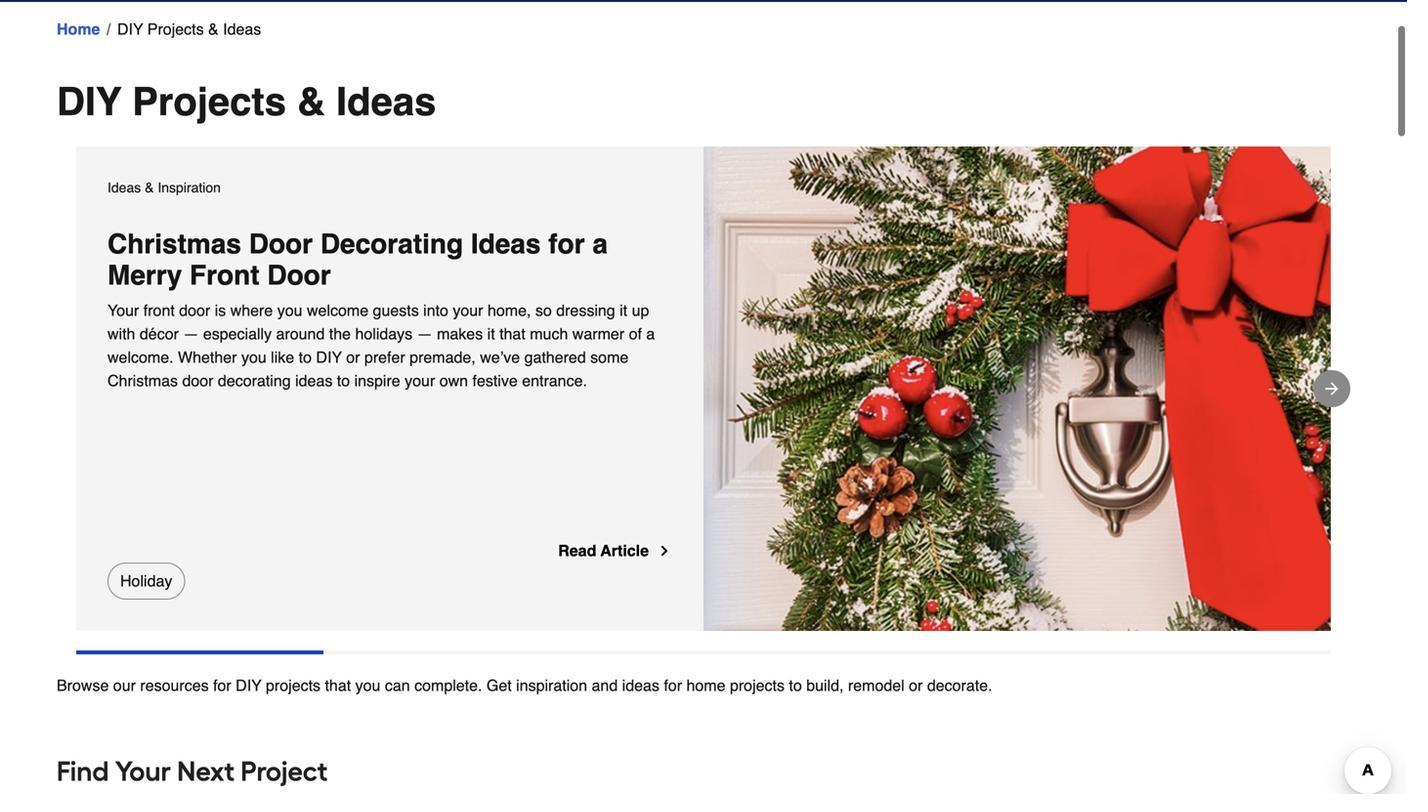 Task type: locate. For each thing, give the bounding box(es) containing it.
1 vertical spatial to
[[337, 372, 350, 390]]

ideas inside your front door is where you welcome guests into your home, so dressing it up with décor — especially around the holidays — makes it that much warmer of a welcome. whether you like to diy or prefer premade, we've gathered some christmas door decorating ideas to inspire your own festive entrance.
[[295, 372, 333, 390]]

browse
[[57, 677, 109, 695]]

1 — from the left
[[183, 325, 199, 343]]

1 horizontal spatial it
[[620, 302, 628, 320]]

projects down diy projects & ideas button
[[132, 79, 286, 124]]

1 vertical spatial your
[[405, 372, 435, 390]]

find your next project
[[57, 756, 328, 789]]

christmas
[[108, 229, 241, 260], [108, 372, 178, 390]]

holiday
[[120, 572, 172, 591]]

complete.
[[415, 677, 482, 695]]

or down the
[[346, 349, 360, 367]]

door left is
[[179, 302, 210, 320]]

can
[[385, 677, 410, 695]]

to
[[299, 349, 312, 367], [337, 372, 350, 390], [789, 677, 802, 695]]

0 vertical spatial &
[[208, 20, 219, 38]]

0 vertical spatial that
[[500, 325, 526, 343]]

diy down home link
[[57, 79, 122, 124]]

front
[[144, 302, 175, 320]]

christmas inside your front door is where you welcome guests into your home, so dressing it up with décor — especially around the holidays — makes it that much warmer of a welcome. whether you like to diy or prefer premade, we've gathered some christmas door decorating ideas to inspire your own festive entrance.
[[108, 372, 178, 390]]

1 christmas from the top
[[108, 229, 241, 260]]

—
[[183, 325, 199, 343], [417, 325, 433, 343]]

0 vertical spatial christmas
[[108, 229, 241, 260]]

1 vertical spatial that
[[325, 677, 351, 695]]

you
[[277, 302, 303, 320], [241, 349, 267, 367], [356, 677, 381, 695]]

door down whether
[[182, 372, 214, 390]]

home
[[57, 20, 100, 38]]

1 vertical spatial door
[[182, 372, 214, 390]]

0 horizontal spatial —
[[183, 325, 199, 343]]

1 projects from the left
[[266, 677, 321, 695]]

you up decorating
[[241, 349, 267, 367]]

diy
[[117, 20, 143, 38], [57, 79, 122, 124], [316, 349, 342, 367], [236, 677, 262, 695]]

ideas right and
[[622, 677, 660, 695]]

0 vertical spatial it
[[620, 302, 628, 320]]

to right like
[[299, 349, 312, 367]]

your
[[453, 302, 483, 320], [405, 372, 435, 390]]

projects
[[266, 677, 321, 695], [730, 677, 785, 695]]

your right find
[[115, 756, 171, 789]]

1 horizontal spatial for
[[549, 229, 585, 260]]

0 horizontal spatial &
[[145, 180, 154, 196]]

0 horizontal spatial ideas
[[295, 372, 333, 390]]

festive
[[473, 372, 518, 390]]

1 horizontal spatial or
[[909, 677, 923, 695]]

welcome.
[[108, 349, 174, 367]]

christmas down ideas & inspiration
[[108, 229, 241, 260]]

for inside christmas door decorating ideas for a merry front door
[[549, 229, 585, 260]]

browse our resources for diy projects that you can complete. get inspiration and ideas for home projects to build, remodel or decorate.
[[57, 677, 993, 695]]

it left up at top
[[620, 302, 628, 320]]

1 horizontal spatial a
[[647, 325, 655, 343]]

read article
[[558, 542, 649, 560]]

0 vertical spatial you
[[277, 302, 303, 320]]

dressing
[[557, 302, 616, 320]]

door
[[249, 229, 313, 260], [267, 260, 331, 291]]

2 horizontal spatial &
[[297, 79, 326, 124]]

guests
[[373, 302, 419, 320]]

2 horizontal spatial you
[[356, 677, 381, 695]]

a
[[593, 229, 608, 260], [647, 325, 655, 343]]

or
[[346, 349, 360, 367], [909, 677, 923, 695]]

home link
[[57, 18, 100, 41]]

welcome
[[307, 302, 369, 320]]

projects up project
[[266, 677, 321, 695]]

like
[[271, 349, 294, 367]]

where
[[230, 302, 273, 320]]

next
[[177, 756, 235, 789]]

diy right home
[[117, 20, 143, 38]]

1 vertical spatial your
[[115, 756, 171, 789]]

premade,
[[410, 349, 476, 367]]

find your next project heading
[[57, 753, 1351, 792]]

1 vertical spatial christmas
[[108, 372, 178, 390]]

a right of
[[647, 325, 655, 343]]

find
[[57, 756, 109, 789]]

1 horizontal spatial ideas
[[622, 677, 660, 695]]

to left build,
[[789, 677, 802, 695]]

your up makes
[[453, 302, 483, 320]]

2 vertical spatial you
[[356, 677, 381, 695]]

prefer
[[365, 349, 405, 367]]

your down "premade,"
[[405, 372, 435, 390]]

christmas down welcome. on the top left of page
[[108, 372, 178, 390]]

door
[[179, 302, 210, 320], [182, 372, 214, 390]]

ideas inside button
[[223, 20, 261, 38]]

that left "can"
[[325, 677, 351, 695]]

— down the into
[[417, 325, 433, 343]]

1 vertical spatial or
[[909, 677, 923, 695]]

diy inside button
[[117, 20, 143, 38]]

0 vertical spatial diy projects & ideas
[[117, 20, 261, 38]]

0 horizontal spatial or
[[346, 349, 360, 367]]

it up we've
[[488, 325, 495, 343]]

home
[[687, 677, 726, 695]]

1 vertical spatial a
[[647, 325, 655, 343]]

0 vertical spatial projects
[[147, 20, 204, 38]]

that down home,
[[500, 325, 526, 343]]

2 christmas from the top
[[108, 372, 178, 390]]

for up dressing
[[549, 229, 585, 260]]

diy projects & ideas
[[117, 20, 261, 38], [57, 79, 436, 124]]

2 vertical spatial to
[[789, 677, 802, 695]]

a up dressing
[[593, 229, 608, 260]]

holidays
[[355, 325, 413, 343]]

whether
[[178, 349, 237, 367]]

our
[[113, 677, 136, 695]]

or right remodel
[[909, 677, 923, 695]]

it
[[620, 302, 628, 320], [488, 325, 495, 343]]

project
[[241, 756, 328, 789]]

projects right the home
[[730, 677, 785, 695]]

projects
[[147, 20, 204, 38], [132, 79, 286, 124]]

1 vertical spatial diy projects & ideas
[[57, 79, 436, 124]]

2 vertical spatial &
[[145, 180, 154, 196]]

0 horizontal spatial you
[[241, 349, 267, 367]]

0 horizontal spatial it
[[488, 325, 495, 343]]

projects right home
[[147, 20, 204, 38]]

0 vertical spatial door
[[179, 302, 210, 320]]

to left inspire
[[337, 372, 350, 390]]

read article link
[[558, 540, 673, 563]]

1 horizontal spatial projects
[[730, 677, 785, 695]]

decorating
[[321, 229, 464, 260]]

scrollbar
[[76, 651, 324, 655]]

for right "resources" at the left bottom of page
[[213, 677, 231, 695]]

a inside christmas door decorating ideas for a merry front door
[[593, 229, 608, 260]]

your inside heading
[[115, 756, 171, 789]]

2 horizontal spatial to
[[789, 677, 802, 695]]

None search field
[[501, 0, 1035, 4]]

1 horizontal spatial you
[[277, 302, 303, 320]]

0 horizontal spatial a
[[593, 229, 608, 260]]

merry
[[108, 260, 182, 291]]

1 vertical spatial ideas
[[622, 677, 660, 695]]

ideas
[[223, 20, 261, 38], [336, 79, 436, 124], [108, 180, 141, 196], [471, 229, 541, 260]]

makes
[[437, 325, 483, 343]]

you left "can"
[[356, 677, 381, 695]]

ideas & inspiration
[[108, 180, 221, 196]]

ideas
[[295, 372, 333, 390], [622, 677, 660, 695]]

1 horizontal spatial that
[[500, 325, 526, 343]]

0 vertical spatial ideas
[[295, 372, 333, 390]]

inspiration
[[158, 180, 221, 196]]

own
[[440, 372, 468, 390]]

for left the home
[[664, 677, 682, 695]]

and
[[592, 677, 618, 695]]

your
[[108, 302, 139, 320], [115, 756, 171, 789]]

0 vertical spatial to
[[299, 349, 312, 367]]

1 vertical spatial &
[[297, 79, 326, 124]]

0 vertical spatial a
[[593, 229, 608, 260]]

0 horizontal spatial to
[[299, 349, 312, 367]]

or inside your front door is where you welcome guests into your home, so dressing it up with décor — especially around the holidays — makes it that much warmer of a welcome. whether you like to diy or prefer premade, we've gathered some christmas door decorating ideas to inspire your own festive entrance.
[[346, 349, 360, 367]]

gathered
[[525, 349, 586, 367]]

around
[[276, 325, 325, 343]]

you up around
[[277, 302, 303, 320]]

that
[[500, 325, 526, 343], [325, 677, 351, 695]]

&
[[208, 20, 219, 38], [297, 79, 326, 124], [145, 180, 154, 196]]

0 vertical spatial your
[[108, 302, 139, 320]]

your up with
[[108, 302, 139, 320]]

0 vertical spatial or
[[346, 349, 360, 367]]

1 horizontal spatial —
[[417, 325, 433, 343]]

— up whether
[[183, 325, 199, 343]]

0 horizontal spatial for
[[213, 677, 231, 695]]

1 horizontal spatial &
[[208, 20, 219, 38]]

0 horizontal spatial projects
[[266, 677, 321, 695]]

ideas down around
[[295, 372, 333, 390]]

for
[[549, 229, 585, 260], [213, 677, 231, 695], [664, 677, 682, 695]]

article
[[601, 542, 649, 560]]

1 horizontal spatial your
[[453, 302, 483, 320]]

diy down the
[[316, 349, 342, 367]]

chevron right image
[[657, 544, 673, 559]]



Task type: describe. For each thing, give the bounding box(es) containing it.
door up where
[[249, 229, 313, 260]]

ideas inside christmas door decorating ideas for a merry front door
[[471, 229, 541, 260]]

much
[[530, 325, 568, 343]]

holiday link
[[108, 563, 185, 600]]

your inside your front door is where you welcome guests into your home, so dressing it up with décor — especially around the holidays — makes it that much warmer of a welcome. whether you like to diy or prefer premade, we've gathered some christmas door decorating ideas to inspire your own festive entrance.
[[108, 302, 139, 320]]

0 horizontal spatial your
[[405, 372, 435, 390]]

diy right "resources" at the left bottom of page
[[236, 677, 262, 695]]

build,
[[807, 677, 844, 695]]

we've
[[480, 349, 520, 367]]

1 vertical spatial projects
[[132, 79, 286, 124]]

get
[[487, 677, 512, 695]]

home,
[[488, 302, 531, 320]]

that inside your front door is where you welcome guests into your home, so dressing it up with décor — especially around the holidays — makes it that much warmer of a welcome. whether you like to diy or prefer premade, we've gathered some christmas door decorating ideas to inspire your own festive entrance.
[[500, 325, 526, 343]]

into
[[423, 302, 449, 320]]

inspire
[[354, 372, 401, 390]]

warmer
[[573, 325, 625, 343]]

up
[[632, 302, 650, 320]]

front
[[190, 260, 260, 291]]

christmas door decorating ideas for a merry front door link
[[108, 229, 673, 291]]

door up welcome at the left top
[[267, 260, 331, 291]]

especially
[[203, 325, 272, 343]]

read
[[558, 542, 597, 560]]

projects inside button
[[147, 20, 204, 38]]

arrow right image
[[1323, 379, 1342, 399]]

a snowy evergreen wreath with pinecones, apples, berries and an offset red bow on a white door. image
[[704, 147, 1332, 632]]

1 vertical spatial you
[[241, 349, 267, 367]]

is
[[215, 302, 226, 320]]

0 vertical spatial your
[[453, 302, 483, 320]]

of
[[629, 325, 642, 343]]

decorate.
[[928, 677, 993, 695]]

diy inside your front door is where you welcome guests into your home, so dressing it up with décor — especially around the holidays — makes it that much warmer of a welcome. whether you like to diy or prefer premade, we've gathered some christmas door decorating ideas to inspire your own festive entrance.
[[316, 349, 342, 367]]

decorating
[[218, 372, 291, 390]]

diy projects & ideas button
[[117, 18, 261, 41]]

entrance.
[[522, 372, 588, 390]]

with
[[108, 325, 135, 343]]

2 — from the left
[[417, 325, 433, 343]]

2 projects from the left
[[730, 677, 785, 695]]

remodel
[[849, 677, 905, 695]]

inspiration
[[516, 677, 588, 695]]

décor
[[140, 325, 179, 343]]

& inside button
[[208, 20, 219, 38]]

so
[[536, 302, 552, 320]]

christmas inside christmas door decorating ideas for a merry front door
[[108, 229, 241, 260]]

resources
[[140, 677, 209, 695]]

1 vertical spatial it
[[488, 325, 495, 343]]

0 horizontal spatial that
[[325, 677, 351, 695]]

some
[[591, 349, 629, 367]]

christmas door decorating ideas for a merry front door
[[108, 229, 616, 291]]

a inside your front door is where you welcome guests into your home, so dressing it up with décor — especially around the holidays — makes it that much warmer of a welcome. whether you like to diy or prefer premade, we've gathered some christmas door decorating ideas to inspire your own festive entrance.
[[647, 325, 655, 343]]

2 horizontal spatial for
[[664, 677, 682, 695]]

the
[[329, 325, 351, 343]]

1 horizontal spatial to
[[337, 372, 350, 390]]

your front door is where you welcome guests into your home, so dressing it up with décor — especially around the holidays — makes it that much warmer of a welcome. whether you like to diy or prefer premade, we've gathered some christmas door decorating ideas to inspire your own festive entrance.
[[108, 302, 655, 390]]



Task type: vqa. For each thing, say whether or not it's contained in the screenshot.
$ within the $ 684 .94
no



